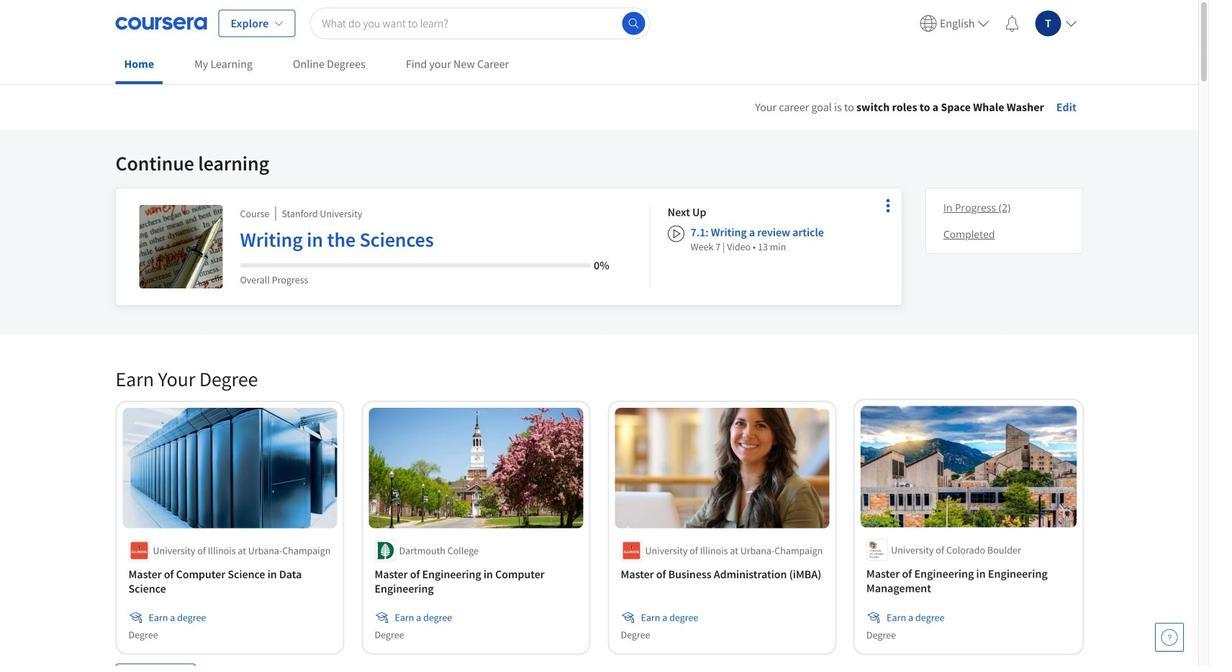 Task type: locate. For each thing, give the bounding box(es) containing it.
region
[[685, 119, 1153, 244]]

writing in the sciences image
[[139, 205, 223, 289]]

None search field
[[310, 8, 651, 39]]



Task type: vqa. For each thing, say whether or not it's contained in the screenshot.
This was perfect even though I didn't get anything that had to do with web hosting It still taught great on how to create the design.
no



Task type: describe. For each thing, give the bounding box(es) containing it.
more option for writing in the sciences image
[[878, 196, 899, 216]]

earn your degree collection element
[[107, 343, 1092, 667]]

coursera image
[[116, 12, 207, 35]]

help center image
[[1162, 629, 1179, 647]]

What do you want to learn? text field
[[310, 8, 651, 39]]



